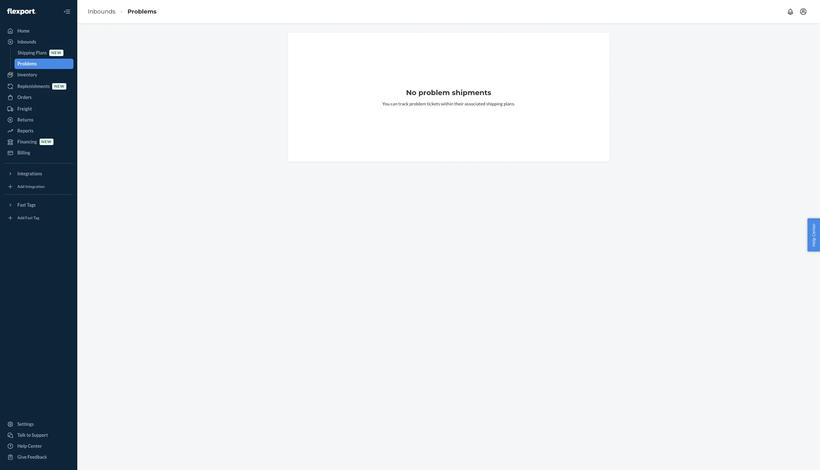 Task type: locate. For each thing, give the bounding box(es) containing it.
1 horizontal spatial problems link
[[128, 8, 157, 15]]

0 horizontal spatial problems
[[18, 61, 37, 66]]

support
[[32, 432, 48, 438]]

inbounds
[[88, 8, 116, 15], [17, 39, 36, 44]]

new up orders link
[[54, 84, 64, 89]]

2 add from the top
[[17, 215, 25, 220]]

shipping plans
[[18, 50, 47, 55]]

can
[[391, 101, 398, 106]]

0 horizontal spatial inbounds link
[[4, 37, 74, 47]]

1 vertical spatial inbounds link
[[4, 37, 74, 47]]

problems link inside breadcrumbs navigation
[[128, 8, 157, 15]]

add
[[17, 184, 25, 189], [17, 215, 25, 220]]

new for replenishments
[[54, 84, 64, 89]]

0 vertical spatial center
[[812, 223, 817, 237]]

0 horizontal spatial inbounds
[[17, 39, 36, 44]]

breadcrumbs navigation
[[83, 2, 162, 21]]

replenishments
[[17, 84, 50, 89]]

1 vertical spatial fast
[[25, 215, 33, 220]]

reports
[[17, 128, 33, 133]]

new
[[51, 50, 61, 55], [54, 84, 64, 89], [41, 139, 52, 144]]

center
[[812, 223, 817, 237], [28, 443, 42, 449]]

1 horizontal spatial inbounds link
[[88, 8, 116, 15]]

2 vertical spatial new
[[41, 139, 52, 144]]

1 horizontal spatial inbounds
[[88, 8, 116, 15]]

problem up tickets
[[419, 88, 450, 97]]

0 horizontal spatial problems link
[[14, 59, 74, 69]]

you
[[383, 101, 390, 106]]

help center inside help center link
[[17, 443, 42, 449]]

inbounds link
[[88, 8, 116, 15], [4, 37, 74, 47]]

1 add from the top
[[17, 184, 25, 189]]

inventory link
[[4, 70, 74, 80]]

add down fast tags
[[17, 215, 25, 220]]

0 vertical spatial inbounds
[[88, 8, 116, 15]]

close navigation image
[[63, 8, 71, 15]]

home link
[[4, 26, 74, 36]]

inbounds link inside breadcrumbs navigation
[[88, 8, 116, 15]]

1 horizontal spatial problems
[[128, 8, 157, 15]]

help inside button
[[812, 238, 817, 247]]

fast left tag
[[25, 215, 33, 220]]

0 vertical spatial inbounds link
[[88, 8, 116, 15]]

shipments
[[452, 88, 492, 97]]

0 vertical spatial problems
[[128, 8, 157, 15]]

1 vertical spatial add
[[17, 215, 25, 220]]

0 vertical spatial help
[[812, 238, 817, 247]]

integrations
[[17, 171, 42, 176]]

0 vertical spatial add
[[17, 184, 25, 189]]

open notifications image
[[787, 8, 795, 15]]

1 horizontal spatial help center
[[812, 223, 817, 247]]

new right plans at the left
[[51, 50, 61, 55]]

to
[[26, 432, 31, 438]]

tag
[[33, 215, 39, 220]]

1 horizontal spatial center
[[812, 223, 817, 237]]

1 vertical spatial help center
[[17, 443, 42, 449]]

new down reports link
[[41, 139, 52, 144]]

settings link
[[4, 419, 74, 429]]

help
[[812, 238, 817, 247], [17, 443, 27, 449]]

0 vertical spatial problems link
[[128, 8, 157, 15]]

1 horizontal spatial help
[[812, 238, 817, 247]]

0 vertical spatial new
[[51, 50, 61, 55]]

0 horizontal spatial center
[[28, 443, 42, 449]]

0 vertical spatial fast
[[17, 202, 26, 208]]

add fast tag link
[[4, 213, 74, 223]]

track
[[399, 101, 409, 106]]

0 vertical spatial help center
[[812, 223, 817, 247]]

reports link
[[4, 126, 74, 136]]

1 vertical spatial new
[[54, 84, 64, 89]]

talk to support button
[[4, 430, 74, 440]]

0 vertical spatial problem
[[419, 88, 450, 97]]

1 vertical spatial problem
[[410, 101, 426, 106]]

fast
[[17, 202, 26, 208], [25, 215, 33, 220]]

fast tags
[[17, 202, 36, 208]]

billing
[[17, 150, 30, 155]]

fast left tags
[[17, 202, 26, 208]]

problem
[[419, 88, 450, 97], [410, 101, 426, 106]]

fast inside fast tags dropdown button
[[17, 202, 26, 208]]

settings
[[17, 421, 34, 427]]

shipping
[[18, 50, 35, 55]]

freight link
[[4, 104, 74, 114]]

1 vertical spatial help
[[17, 443, 27, 449]]

1 vertical spatial problems
[[18, 61, 37, 66]]

problems
[[128, 8, 157, 15], [18, 61, 37, 66]]

tickets
[[427, 101, 440, 106]]

plans.
[[504, 101, 516, 106]]

1 vertical spatial inbounds
[[17, 39, 36, 44]]

financing
[[17, 139, 37, 144]]

add left integration
[[17, 184, 25, 189]]

problem down the no
[[410, 101, 426, 106]]

returns
[[17, 117, 33, 123]]

help center
[[812, 223, 817, 247], [17, 443, 42, 449]]

new for financing
[[41, 139, 52, 144]]

0 horizontal spatial help center
[[17, 443, 42, 449]]

feedback
[[28, 454, 47, 460]]

problems link
[[128, 8, 157, 15], [14, 59, 74, 69]]

0 horizontal spatial help
[[17, 443, 27, 449]]



Task type: describe. For each thing, give the bounding box(es) containing it.
returns link
[[4, 115, 74, 125]]

within
[[441, 101, 454, 106]]

plans
[[36, 50, 47, 55]]

shipping
[[487, 101, 503, 106]]

help center inside help center button
[[812, 223, 817, 247]]

add integration link
[[4, 182, 74, 192]]

orders
[[17, 94, 32, 100]]

integration
[[25, 184, 45, 189]]

give feedback button
[[4, 452, 74, 462]]

fast tags button
[[4, 200, 74, 210]]

no problem shipments
[[406, 88, 492, 97]]

you can track problem tickets within their associated shipping plans.
[[383, 101, 516, 106]]

fast inside add fast tag link
[[25, 215, 33, 220]]

talk to support
[[17, 432, 48, 438]]

1 vertical spatial problems link
[[14, 59, 74, 69]]

orders link
[[4, 92, 74, 103]]

associated
[[465, 101, 486, 106]]

talk
[[17, 432, 26, 438]]

home
[[17, 28, 30, 34]]

give feedback
[[17, 454, 47, 460]]

help center link
[[4, 441, 74, 451]]

add integration
[[17, 184, 45, 189]]

1 vertical spatial center
[[28, 443, 42, 449]]

their
[[455, 101, 464, 106]]

integrations button
[[4, 169, 74, 179]]

flexport logo image
[[7, 8, 36, 15]]

give
[[17, 454, 27, 460]]

help center button
[[808, 218, 821, 252]]

inbounds inside breadcrumbs navigation
[[88, 8, 116, 15]]

open account menu image
[[800, 8, 808, 15]]

freight
[[17, 106, 32, 112]]

new for shipping plans
[[51, 50, 61, 55]]

center inside button
[[812, 223, 817, 237]]

problems inside breadcrumbs navigation
[[128, 8, 157, 15]]

billing link
[[4, 148, 74, 158]]

add for add integration
[[17, 184, 25, 189]]

add for add fast tag
[[17, 215, 25, 220]]

no
[[406, 88, 417, 97]]

add fast tag
[[17, 215, 39, 220]]

tags
[[27, 202, 36, 208]]

inventory
[[17, 72, 37, 77]]



Task type: vqa. For each thing, say whether or not it's contained in the screenshot.
Feedback
yes



